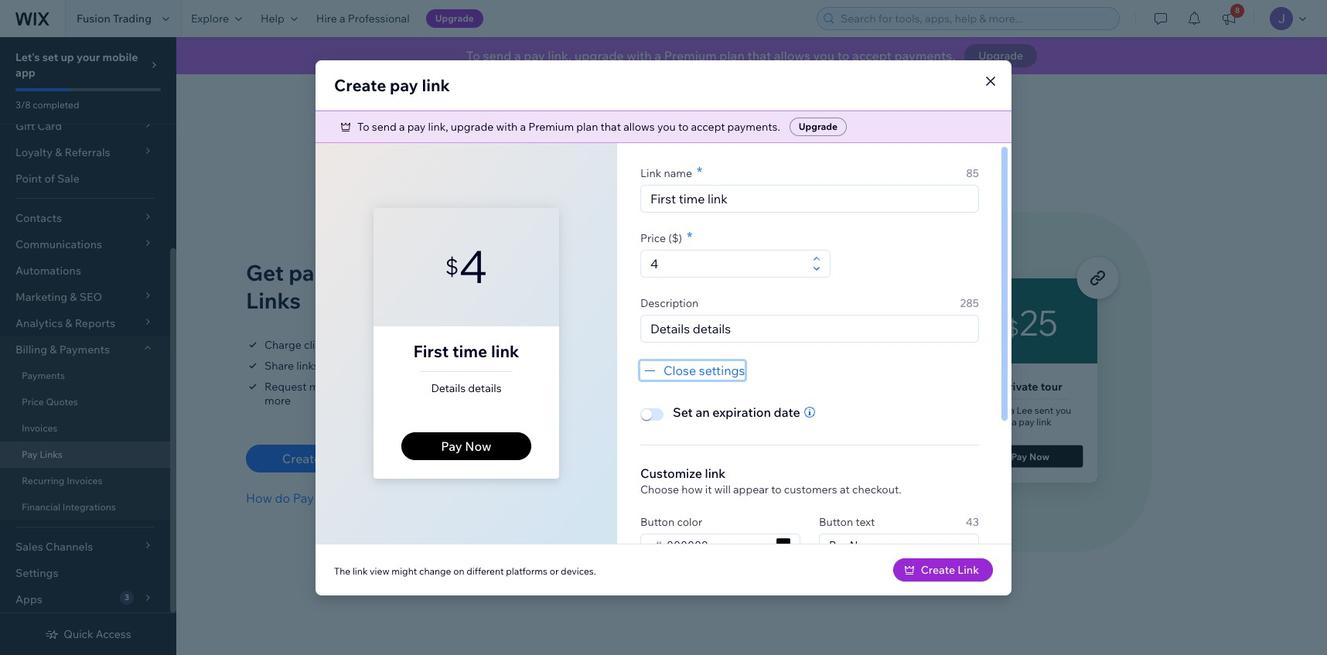 Task type: describe. For each thing, give the bounding box(es) containing it.
0 vertical spatial send
[[483, 48, 512, 63]]

how
[[682, 482, 703, 496]]

0 horizontal spatial link
[[324, 451, 349, 467]]

request
[[265, 380, 307, 394]]

1 horizontal spatial create link
[[921, 563, 980, 577]]

do
[[275, 491, 290, 506]]

button for button text
[[819, 515, 854, 529]]

43
[[966, 515, 980, 529]]

might
[[392, 565, 417, 577]]

0 vertical spatial upgrade
[[575, 48, 624, 63]]

settings
[[15, 566, 58, 580]]

Description field
[[646, 315, 974, 342]]

3/8
[[15, 99, 31, 111]]

&
[[50, 343, 57, 357]]

pay right do
[[293, 491, 314, 506]]

1 vertical spatial premium
[[529, 120, 574, 133]]

first time link
[[414, 341, 519, 361]]

pay inside button
[[441, 438, 462, 454]]

set
[[42, 50, 58, 64]]

email
[[388, 359, 415, 373]]

create pay link
[[334, 75, 450, 95]]

1 vertical spatial upgrade
[[979, 49, 1024, 63]]

pay inside get paid instantly with pay links
[[485, 259, 523, 286]]

up
[[61, 50, 74, 64]]

completed
[[33, 99, 79, 111]]

events
[[485, 380, 519, 394]]

close settings
[[664, 362, 745, 378]]

and
[[521, 380, 540, 394]]

link inside customize link choose how it will appear to customers at checkout.
[[705, 465, 726, 481]]

1 horizontal spatial that
[[748, 48, 772, 63]]

products,
[[388, 380, 436, 394]]

pay now button
[[402, 432, 532, 460]]

checkout.
[[853, 482, 902, 496]]

0 vertical spatial to send a pay link, upgrade with a premium plan that allows you to accept payments.
[[466, 48, 956, 63]]

recurring invoices
[[22, 475, 103, 487]]

0 horizontal spatial create link button
[[246, 445, 385, 473]]

button color
[[641, 515, 703, 529]]

button for button color
[[641, 515, 675, 529]]

set an expiration date
[[673, 404, 801, 420]]

an
[[696, 404, 710, 420]]

access
[[96, 627, 131, 641]]

with inside get paid instantly with pay links
[[435, 259, 480, 286]]

to inside customize link choose how it will appear to customers at checkout.
[[772, 482, 782, 496]]

($)
[[669, 231, 683, 245]]

0 horizontal spatial invoices
[[22, 422, 58, 434]]

2 horizontal spatial upgrade button
[[965, 44, 1038, 67]]

0 vertical spatial create link
[[282, 451, 349, 467]]

quotes
[[46, 396, 78, 408]]

links inside get paid instantly with pay links
[[246, 287, 301, 314]]

price quotes
[[22, 396, 78, 408]]

link name *
[[641, 163, 703, 181]]

1 vertical spatial create
[[282, 451, 321, 467]]

view
[[370, 565, 390, 577]]

name
[[664, 166, 692, 180]]

how
[[246, 491, 272, 506]]

8
[[1236, 5, 1240, 15]]

get
[[246, 259, 284, 286]]

0 horizontal spatial or
[[367, 338, 377, 352]]

customize
[[641, 465, 703, 481]]

price for price quotes
[[22, 396, 44, 408]]

sale
[[57, 172, 80, 186]]

set
[[673, 404, 693, 420]]

recurring
[[22, 475, 65, 487]]

85
[[967, 166, 980, 180]]

will
[[715, 482, 731, 496]]

0 vertical spatial create
[[334, 75, 386, 95]]

1 vertical spatial create link button
[[893, 558, 993, 581]]

clients
[[304, 338, 337, 352]]

8 button
[[1212, 0, 1246, 37]]

financial integrations
[[22, 501, 116, 513]]

2 horizontal spatial link
[[958, 563, 980, 577]]

explore
[[191, 12, 229, 26]]

more
[[265, 394, 291, 408]]

help
[[261, 12, 285, 26]]

change
[[419, 565, 451, 577]]

0 vertical spatial to
[[466, 48, 480, 63]]

details
[[468, 381, 502, 395]]

0 vertical spatial pay
[[524, 48, 545, 63]]

billing
[[15, 343, 47, 357]]

mobile
[[102, 50, 138, 64]]

0 horizontal spatial upgrade
[[451, 120, 494, 133]]

#
[[655, 538, 662, 552]]

1 vertical spatial to send a pay link, upgrade with a premium plan that allows you to accept payments.
[[357, 120, 781, 133]]

multiple
[[380, 338, 421, 352]]

appear
[[733, 482, 769, 496]]

price quotes link
[[0, 389, 170, 415]]

once
[[340, 338, 364, 352]]

1 horizontal spatial invoices
[[67, 475, 103, 487]]

automations link
[[0, 258, 170, 284]]

Search for tools, apps, help & more... field
[[836, 8, 1115, 29]]

links inside 'sidebar' element
[[40, 449, 63, 460]]

1 horizontal spatial you
[[658, 120, 676, 133]]

0 vertical spatial allows
[[774, 48, 811, 63]]

way
[[451, 359, 470, 373]]

2 horizontal spatial links
[[317, 491, 347, 506]]

work?
[[350, 491, 385, 506]]

times
[[424, 338, 452, 352]]

0 vertical spatial with
[[627, 48, 652, 63]]

social,
[[337, 359, 369, 373]]

platforms
[[506, 565, 548, 577]]

close settings button
[[641, 361, 745, 380]]

customers
[[784, 482, 838, 496]]

price for price ($) *
[[641, 231, 666, 245]]

financial
[[22, 501, 60, 513]]

help button
[[251, 0, 307, 37]]

1 vertical spatial payments
[[22, 370, 65, 381]]

1 vertical spatial to
[[678, 120, 689, 133]]

quick access button
[[45, 627, 131, 641]]

1 vertical spatial or
[[417, 359, 428, 373]]

0 vertical spatial payments.
[[895, 48, 956, 63]]

2 vertical spatial create
[[921, 563, 956, 577]]

now
[[465, 438, 492, 454]]

2 horizontal spatial you
[[814, 48, 835, 63]]

hire a professional
[[316, 12, 410, 26]]

how do pay links work?
[[246, 491, 385, 506]]

0 horizontal spatial upgrade
[[435, 12, 474, 24]]

1 vertical spatial to
[[357, 120, 370, 133]]

color
[[677, 515, 703, 529]]



Task type: locate. For each thing, give the bounding box(es) containing it.
trading
[[113, 12, 152, 26]]

$
[[445, 253, 459, 280]]

links up the recurring
[[40, 449, 63, 460]]

1 horizontal spatial create
[[334, 75, 386, 95]]

recurring invoices link
[[0, 468, 170, 494]]

1 vertical spatial invoices
[[67, 475, 103, 487]]

paid
[[289, 259, 334, 286]]

your inside let's set up your mobile app
[[77, 50, 100, 64]]

1 vertical spatial pay
[[390, 75, 418, 95]]

payments inside dropdown button
[[59, 343, 110, 357]]

Button text field
[[825, 534, 974, 556]]

link,
[[548, 48, 572, 63], [428, 120, 448, 133]]

2 button from the left
[[819, 515, 854, 529]]

time
[[453, 341, 488, 361]]

hire a professional link
[[307, 0, 419, 37]]

your inside charge clients once or multiple times share links on social, via email or any way you want request money for your products, services, events and more
[[363, 380, 385, 394]]

4
[[459, 238, 488, 295]]

0 vertical spatial payments
[[59, 343, 110, 357]]

sidebar element
[[0, 0, 176, 655]]

upgrade down search for tools, apps, help & more... field
[[979, 49, 1024, 63]]

link left name
[[641, 166, 662, 180]]

0 vertical spatial links
[[246, 287, 301, 314]]

1 vertical spatial links
[[40, 449, 63, 460]]

fusion
[[77, 12, 110, 26]]

details details
[[431, 381, 502, 395]]

0 horizontal spatial on
[[322, 359, 335, 373]]

0 vertical spatial accept
[[853, 48, 892, 63]]

billing & payments
[[15, 343, 110, 357]]

1 horizontal spatial upgrade
[[799, 120, 838, 132]]

link
[[422, 75, 450, 95], [491, 341, 519, 361], [705, 465, 726, 481], [353, 565, 368, 577]]

upgrade button down search for tools, apps, help & more... field
[[965, 44, 1038, 67]]

0 horizontal spatial your
[[77, 50, 100, 64]]

pay left now
[[441, 438, 462, 454]]

on inside charge clients once or multiple times share links on social, via email or any way you want request money for your products, services, events and more
[[322, 359, 335, 373]]

upgrade right professional
[[435, 12, 474, 24]]

2 horizontal spatial upgrade
[[979, 49, 1024, 63]]

0 vertical spatial link
[[641, 166, 662, 180]]

Button color field
[[662, 534, 772, 556]]

2 vertical spatial or
[[550, 565, 559, 577]]

0 horizontal spatial payments.
[[728, 120, 781, 133]]

1 horizontal spatial premium
[[664, 48, 717, 63]]

premium
[[664, 48, 717, 63], [529, 120, 574, 133]]

accept
[[853, 48, 892, 63], [691, 120, 725, 133]]

2 vertical spatial you
[[473, 359, 491, 373]]

pay up the recurring
[[22, 449, 38, 460]]

1 vertical spatial link,
[[428, 120, 448, 133]]

of
[[44, 172, 55, 186]]

payments up price quotes
[[22, 370, 65, 381]]

create
[[334, 75, 386, 95], [282, 451, 321, 467], [921, 563, 956, 577]]

the
[[334, 565, 351, 577]]

close
[[664, 362, 696, 378]]

on right links
[[322, 359, 335, 373]]

pay links link
[[0, 442, 170, 468]]

2 vertical spatial pay
[[408, 120, 426, 133]]

expiration
[[713, 404, 771, 420]]

1 vertical spatial send
[[372, 120, 397, 133]]

upgrade
[[435, 12, 474, 24], [979, 49, 1024, 63], [799, 120, 838, 132]]

Price ($) text field
[[646, 250, 808, 277]]

*
[[697, 163, 703, 181], [687, 228, 693, 246]]

1 vertical spatial that
[[601, 120, 621, 133]]

1 vertical spatial accept
[[691, 120, 725, 133]]

285
[[961, 296, 980, 310]]

0 horizontal spatial you
[[473, 359, 491, 373]]

customize link choose how it will appear to customers at checkout.
[[641, 465, 902, 496]]

or right once
[[367, 338, 377, 352]]

create down button text field
[[921, 563, 956, 577]]

payments up payments link
[[59, 343, 110, 357]]

invoices down pay links link
[[67, 475, 103, 487]]

0 vertical spatial plan
[[720, 48, 745, 63]]

invoices link
[[0, 415, 170, 442]]

1 vertical spatial on
[[454, 565, 465, 577]]

2 horizontal spatial to
[[838, 48, 850, 63]]

0 horizontal spatial accept
[[691, 120, 725, 133]]

0 horizontal spatial price
[[22, 396, 44, 408]]

pay
[[485, 259, 523, 286], [441, 438, 462, 454], [22, 449, 38, 460], [293, 491, 314, 506]]

fusion trading
[[77, 12, 152, 26]]

point of sale link
[[0, 166, 170, 192]]

button up the #
[[641, 515, 675, 529]]

0 vertical spatial invoices
[[22, 422, 58, 434]]

1 vertical spatial your
[[363, 380, 385, 394]]

different
[[467, 565, 504, 577]]

0 vertical spatial upgrade
[[435, 12, 474, 24]]

1 horizontal spatial or
[[417, 359, 428, 373]]

0 vertical spatial premium
[[664, 48, 717, 63]]

price
[[641, 231, 666, 245], [22, 396, 44, 408]]

your right up
[[77, 50, 100, 64]]

your right for
[[363, 380, 385, 394]]

instantly
[[339, 259, 430, 286]]

* right name
[[697, 163, 703, 181]]

link down 43
[[958, 563, 980, 577]]

2 vertical spatial upgrade
[[799, 120, 838, 132]]

1 horizontal spatial link
[[641, 166, 662, 180]]

1 horizontal spatial send
[[483, 48, 512, 63]]

get paid instantly with pay links
[[246, 259, 523, 314]]

2 vertical spatial to
[[772, 482, 782, 496]]

or
[[367, 338, 377, 352], [417, 359, 428, 373], [550, 565, 559, 577]]

link inside link name *
[[641, 166, 662, 180]]

1 vertical spatial payments.
[[728, 120, 781, 133]]

0 horizontal spatial send
[[372, 120, 397, 133]]

1 horizontal spatial create link button
[[893, 558, 993, 581]]

0 vertical spatial to
[[838, 48, 850, 63]]

invoices up pay links
[[22, 422, 58, 434]]

0 vertical spatial link,
[[548, 48, 572, 63]]

share
[[265, 359, 294, 373]]

1 horizontal spatial on
[[454, 565, 465, 577]]

for
[[346, 380, 360, 394]]

links left work?
[[317, 491, 347, 506]]

button
[[641, 515, 675, 529], [819, 515, 854, 529]]

price inside 'sidebar' element
[[22, 396, 44, 408]]

upgrade button up link name 'field'
[[790, 117, 847, 136]]

1 horizontal spatial upgrade
[[575, 48, 624, 63]]

you
[[814, 48, 835, 63], [658, 120, 676, 133], [473, 359, 491, 373]]

payments
[[59, 343, 110, 357], [22, 370, 65, 381]]

0 horizontal spatial create link
[[282, 451, 349, 467]]

plan
[[720, 48, 745, 63], [577, 120, 598, 133]]

app
[[15, 66, 35, 80]]

or left the "devices."
[[550, 565, 559, 577]]

you inside charge clients once or multiple times share links on social, via email or any way you want request money for your products, services, events and more
[[473, 359, 491, 373]]

a
[[340, 12, 346, 26], [514, 48, 521, 63], [655, 48, 662, 63], [399, 120, 405, 133], [520, 120, 526, 133]]

price inside price ($) *
[[641, 231, 666, 245]]

1 horizontal spatial upgrade button
[[790, 117, 847, 136]]

pay inside 'sidebar' element
[[22, 449, 38, 460]]

send
[[483, 48, 512, 63], [372, 120, 397, 133]]

allows
[[774, 48, 811, 63], [624, 120, 655, 133]]

1 horizontal spatial *
[[697, 163, 703, 181]]

point
[[15, 172, 42, 186]]

pay
[[524, 48, 545, 63], [390, 75, 418, 95], [408, 120, 426, 133]]

1 vertical spatial upgrade
[[451, 120, 494, 133]]

charge clients once or multiple times share links on social, via email or any way you want request money for your products, services, events and more
[[265, 338, 540, 408]]

payments.
[[895, 48, 956, 63], [728, 120, 781, 133]]

create link
[[282, 451, 349, 467], [921, 563, 980, 577]]

links
[[246, 287, 301, 314], [40, 449, 63, 460], [317, 491, 347, 506]]

devices.
[[561, 565, 596, 577]]

1 vertical spatial allows
[[624, 120, 655, 133]]

or left any in the left of the page
[[417, 359, 428, 373]]

1 button from the left
[[641, 515, 675, 529]]

0 vertical spatial upgrade button
[[426, 9, 483, 28]]

that
[[748, 48, 772, 63], [601, 120, 621, 133]]

1 horizontal spatial link,
[[548, 48, 572, 63]]

* for price ($) *
[[687, 228, 693, 246]]

0 vertical spatial or
[[367, 338, 377, 352]]

* right ($)
[[687, 228, 693, 246]]

price left quotes
[[22, 396, 44, 408]]

links down get
[[246, 287, 301, 314]]

0 horizontal spatial to
[[357, 120, 370, 133]]

to
[[466, 48, 480, 63], [357, 120, 370, 133]]

automations
[[15, 264, 81, 278]]

let's set up your mobile app
[[15, 50, 138, 80]]

create link up 'how do pay links work?' link
[[282, 451, 349, 467]]

let's
[[15, 50, 40, 64]]

create down hire a professional link
[[334, 75, 386, 95]]

2 vertical spatial upgrade button
[[790, 117, 847, 136]]

hire
[[316, 12, 337, 26]]

create link button down button text field
[[893, 558, 993, 581]]

create up how do pay links work?
[[282, 451, 321, 467]]

via
[[371, 359, 385, 373]]

1 vertical spatial with
[[496, 120, 518, 133]]

quick
[[64, 627, 93, 641]]

create link button up 'how do pay links work?' link
[[246, 445, 385, 473]]

0 vertical spatial that
[[748, 48, 772, 63]]

price left ($)
[[641, 231, 666, 245]]

it
[[705, 482, 712, 496]]

0 horizontal spatial allows
[[624, 120, 655, 133]]

button left text
[[819, 515, 854, 529]]

0 vertical spatial price
[[641, 231, 666, 245]]

with
[[627, 48, 652, 63], [496, 120, 518, 133], [435, 259, 480, 286]]

link up 'how do pay links work?' link
[[324, 451, 349, 467]]

1 vertical spatial plan
[[577, 120, 598, 133]]

0 horizontal spatial create
[[282, 451, 321, 467]]

0 horizontal spatial with
[[435, 259, 480, 286]]

integrations
[[63, 501, 116, 513]]

upgrade up link name 'field'
[[799, 120, 838, 132]]

2 vertical spatial with
[[435, 259, 480, 286]]

professional
[[348, 12, 410, 26]]

0 horizontal spatial button
[[641, 515, 675, 529]]

0 horizontal spatial link,
[[428, 120, 448, 133]]

2 horizontal spatial create
[[921, 563, 956, 577]]

want
[[494, 359, 518, 373]]

1 horizontal spatial price
[[641, 231, 666, 245]]

button text
[[819, 515, 875, 529]]

2 vertical spatial link
[[958, 563, 980, 577]]

1 horizontal spatial to
[[772, 482, 782, 496]]

0 vertical spatial create link button
[[246, 445, 385, 473]]

0 horizontal spatial upgrade button
[[426, 9, 483, 28]]

0 horizontal spatial plan
[[577, 120, 598, 133]]

upgrade
[[575, 48, 624, 63], [451, 120, 494, 133]]

* for link name *
[[697, 163, 703, 181]]

0 horizontal spatial *
[[687, 228, 693, 246]]

upgrade button right professional
[[426, 9, 483, 28]]

to send a pay link, upgrade with a premium plan that allows you to accept payments.
[[466, 48, 956, 63], [357, 120, 781, 133]]

1 horizontal spatial with
[[496, 120, 518, 133]]

0 horizontal spatial to
[[678, 120, 689, 133]]

Link name field
[[646, 185, 974, 212]]

the link view might change on different platforms or devices.
[[334, 565, 596, 577]]

1 horizontal spatial button
[[819, 515, 854, 529]]

create link down 43
[[921, 563, 980, 577]]

details
[[431, 381, 466, 395]]

0 vertical spatial you
[[814, 48, 835, 63]]

0 vertical spatial your
[[77, 50, 100, 64]]

1 horizontal spatial links
[[246, 287, 301, 314]]

money
[[309, 380, 344, 394]]

0 vertical spatial *
[[697, 163, 703, 181]]

$ 4
[[445, 238, 488, 295]]

2 horizontal spatial or
[[550, 565, 559, 577]]

0 horizontal spatial links
[[40, 449, 63, 460]]

on right change
[[454, 565, 465, 577]]

1 horizontal spatial accept
[[853, 48, 892, 63]]

financial integrations link
[[0, 494, 170, 521]]

pay right the $
[[485, 259, 523, 286]]



Task type: vqa. For each thing, say whether or not it's contained in the screenshot.
Premium
yes



